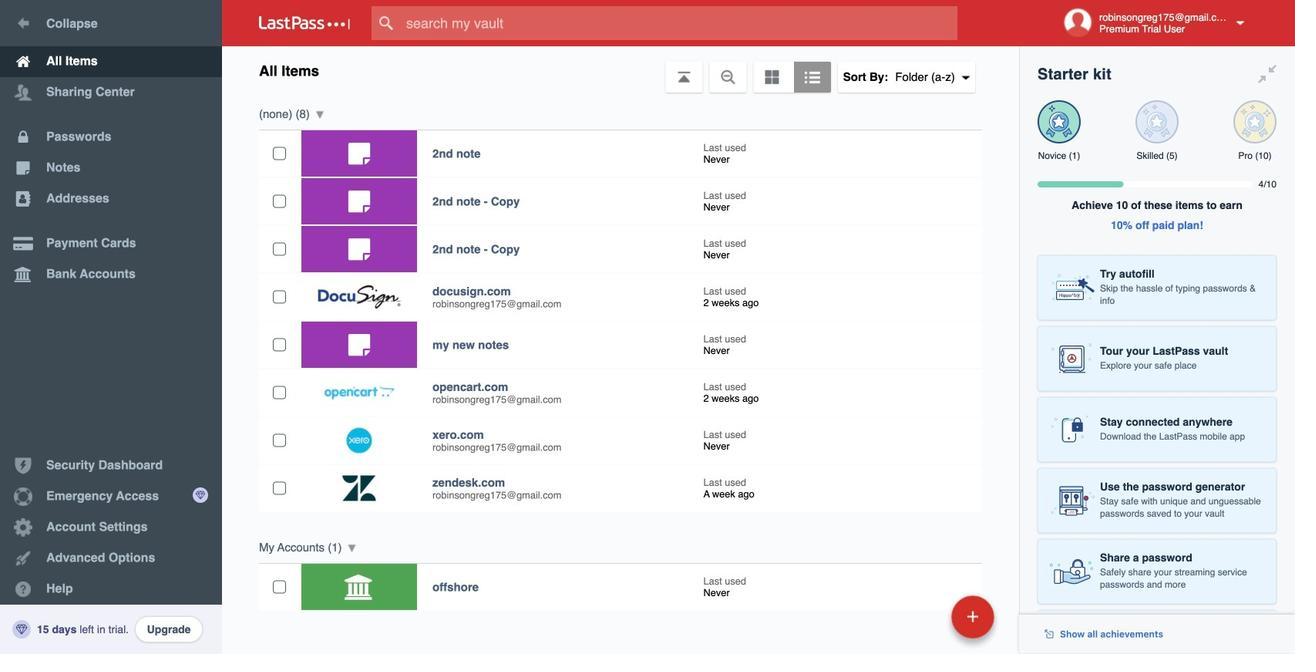 Task type: locate. For each thing, give the bounding box(es) containing it.
lastpass image
[[259, 16, 350, 30]]

Search search field
[[372, 6, 988, 40]]

new item element
[[846, 595, 1000, 639]]

vault options navigation
[[222, 46, 1020, 93]]



Task type: describe. For each thing, give the bounding box(es) containing it.
search my vault text field
[[372, 6, 988, 40]]

new item navigation
[[846, 591, 1004, 654]]

main navigation navigation
[[0, 0, 222, 654]]



Task type: vqa. For each thing, say whether or not it's contained in the screenshot.
Main navigation navigation
yes



